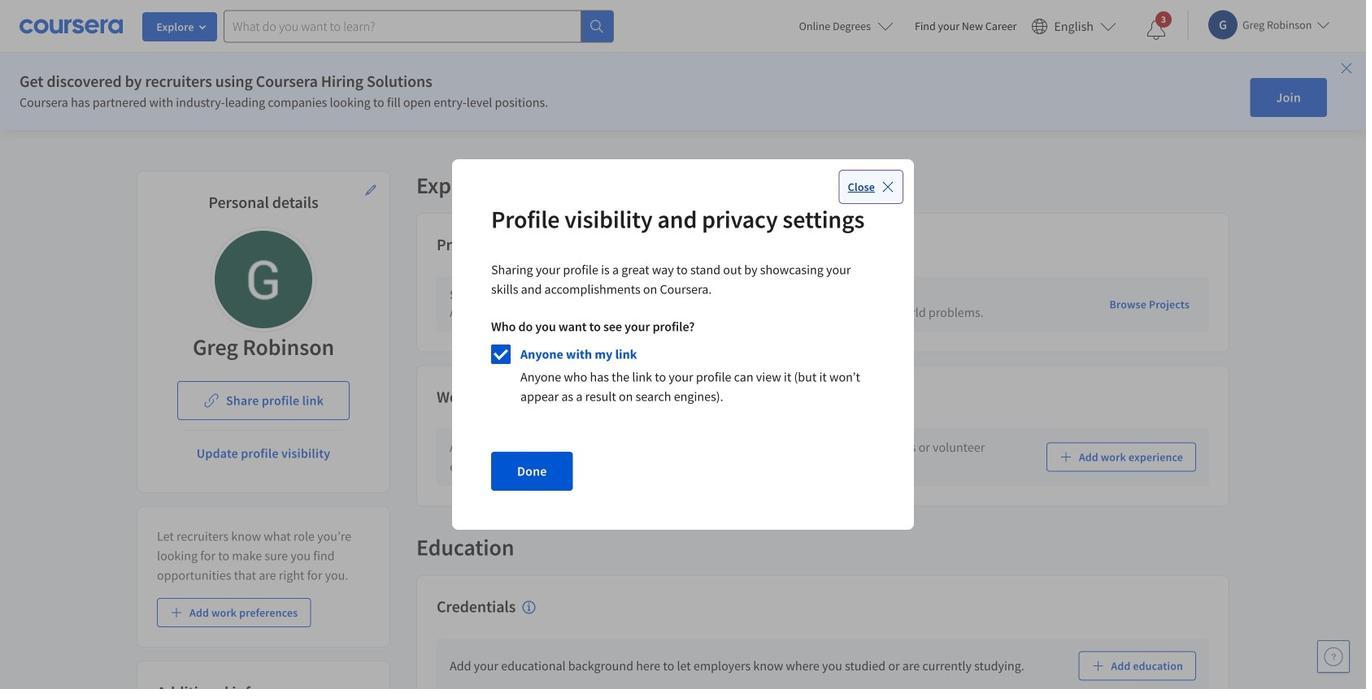Task type: locate. For each thing, give the bounding box(es) containing it.
coursera image
[[20, 13, 123, 39]]

None search field
[[224, 10, 614, 43]]

information about credentials section image
[[522, 601, 535, 614]]

edit personal details. image
[[364, 184, 377, 197]]

dialog
[[452, 159, 914, 530]]



Task type: describe. For each thing, give the bounding box(es) containing it.
profile photo image
[[215, 231, 312, 329]]

help center image
[[1324, 647, 1343, 667]]

anyone with my link element
[[491, 338, 875, 413]]



Task type: vqa. For each thing, say whether or not it's contained in the screenshot.
and see how things stick. on the top
no



